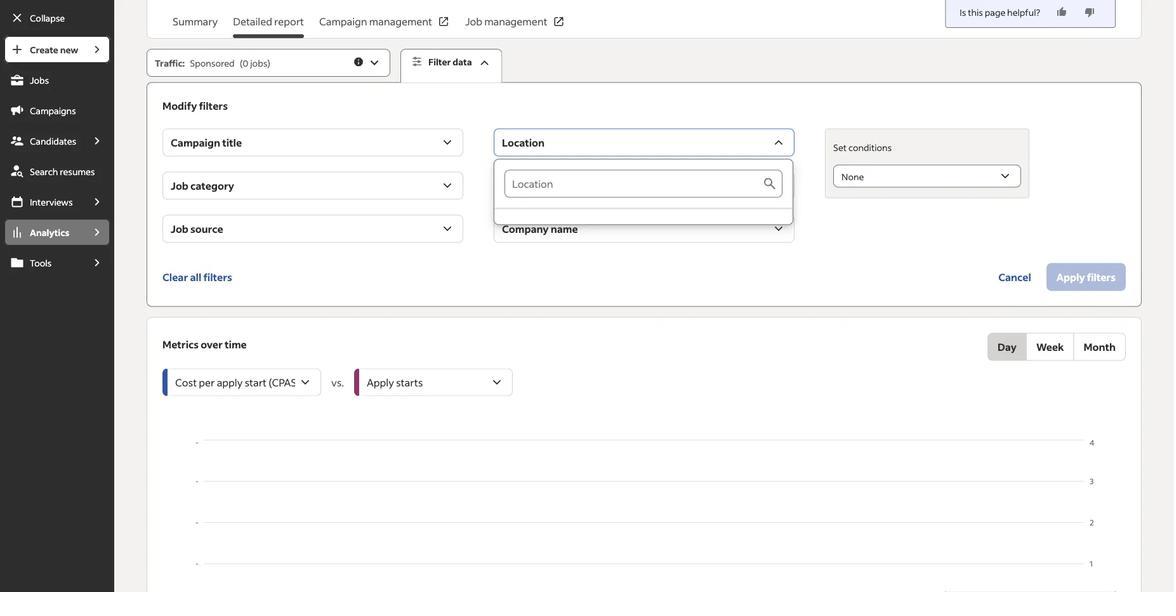 Task type: vqa. For each thing, say whether or not it's contained in the screenshot.
the Is this page helpful?
yes



Task type: describe. For each thing, give the bounding box(es) containing it.
job for job category
[[171, 179, 188, 192]]

jobs
[[250, 57, 267, 69]]

none button
[[834, 165, 1022, 188]]

create new link
[[4, 36, 84, 63]]

is
[[960, 6, 967, 18]]

metrics
[[163, 338, 199, 351]]

filter data
[[429, 56, 472, 68]]

this page is not helpful image
[[1084, 6, 1096, 18]]

)
[[267, 57, 270, 69]]

none
[[842, 171, 864, 182]]

job source
[[171, 222, 223, 235]]

interviews
[[30, 196, 73, 208]]

job for job management
[[465, 15, 482, 28]]

analytics link
[[4, 218, 84, 246]]

conditions
[[849, 142, 892, 153]]

helpful?
[[1008, 6, 1041, 18]]

interviews link
[[4, 188, 84, 216]]

job for job source
[[171, 222, 188, 235]]

clear all filters button
[[163, 263, 232, 291]]

campaign management link
[[319, 14, 450, 38]]

0
[[243, 57, 249, 69]]

campaign management
[[319, 15, 432, 28]]

source
[[190, 222, 223, 235]]

0 vertical spatial filters
[[199, 99, 228, 112]]

time
[[225, 338, 247, 351]]

management for job management
[[484, 15, 548, 28]]

name
[[551, 222, 578, 235]]

campaigns
[[30, 105, 76, 116]]

month
[[1084, 340, 1116, 353]]

tools
[[30, 257, 52, 269]]

data
[[453, 56, 472, 68]]

modify
[[163, 99, 197, 112]]

clear all filters
[[163, 271, 232, 284]]

management for campaign management
[[369, 15, 432, 28]]

create new
[[30, 44, 78, 55]]

report
[[274, 15, 304, 28]]

search resumes link
[[4, 157, 111, 185]]

job management link
[[465, 14, 565, 38]]

cancel button
[[989, 263, 1042, 291]]

summary link
[[173, 14, 218, 38]]

over
[[201, 338, 223, 351]]

new
[[60, 44, 78, 55]]

Location field
[[505, 170, 763, 198]]

(
[[240, 57, 243, 69]]

detailed report link
[[233, 14, 304, 38]]

this
[[968, 6, 983, 18]]

collapse button
[[4, 4, 111, 32]]

metrics over time
[[163, 338, 247, 351]]

job management
[[465, 15, 548, 28]]

company name button
[[494, 215, 795, 243]]

day
[[998, 340, 1017, 353]]

sponsored
[[190, 57, 235, 69]]

campaign title
[[171, 136, 242, 149]]

collapse
[[30, 12, 65, 23]]



Task type: locate. For each thing, give the bounding box(es) containing it.
1 horizontal spatial management
[[484, 15, 548, 28]]

job
[[465, 15, 482, 28], [171, 179, 188, 192], [171, 222, 188, 235]]

modify filters
[[163, 99, 228, 112]]

category
[[190, 179, 234, 192]]

company name
[[502, 222, 578, 235]]

0 vertical spatial campaign
[[319, 15, 367, 28]]

analytics
[[30, 227, 69, 238]]

2 management from the left
[[484, 15, 548, 28]]

this page is helpful image
[[1056, 6, 1069, 18]]

job category button
[[163, 172, 464, 200]]

job left category
[[171, 179, 188, 192]]

0 horizontal spatial campaign
[[171, 136, 220, 149]]

this filters data based on the type of traffic a job received, not the sponsored status of the job itself. some jobs may receive both sponsored and organic traffic. combined view shows all traffic. image
[[353, 56, 364, 68]]

title
[[222, 136, 242, 149]]

search resumes
[[30, 166, 95, 177]]

1 vertical spatial campaign
[[171, 136, 220, 149]]

campaign for campaign title
[[171, 136, 220, 149]]

filter
[[429, 56, 451, 68]]

1 vertical spatial job
[[171, 179, 188, 192]]

job source button
[[163, 215, 464, 243]]

location list box
[[495, 160, 793, 224]]

region
[[163, 437, 1126, 592]]

detailed
[[233, 15, 272, 28]]

summary
[[173, 15, 218, 28]]

0 horizontal spatial management
[[369, 15, 432, 28]]

job left source
[[171, 222, 188, 235]]

filters
[[199, 99, 228, 112], [203, 271, 232, 284]]

menu bar containing create new
[[0, 36, 114, 592]]

set conditions
[[834, 142, 892, 153]]

set
[[834, 142, 847, 153]]

candidates
[[30, 135, 76, 147]]

location button
[[494, 129, 795, 157]]

job category
[[171, 179, 234, 192]]

search
[[30, 166, 58, 177]]

management
[[369, 15, 432, 28], [484, 15, 548, 28]]

campaign for campaign management
[[319, 15, 367, 28]]

filters inside button
[[203, 271, 232, 284]]

company
[[502, 222, 549, 235]]

filters right modify
[[199, 99, 228, 112]]

campaigns link
[[4, 96, 111, 124]]

jobs
[[30, 74, 49, 86]]

1 management from the left
[[369, 15, 432, 28]]

clear
[[163, 271, 188, 284]]

candidates link
[[4, 127, 84, 155]]

week
[[1037, 340, 1064, 353]]

all
[[190, 271, 201, 284]]

resumes
[[60, 166, 95, 177]]

0 vertical spatial job
[[465, 15, 482, 28]]

tools link
[[4, 249, 84, 277]]

campaign left title on the left
[[171, 136, 220, 149]]

cancel
[[999, 271, 1031, 284]]

traffic: sponsored ( 0 jobs )
[[155, 57, 270, 69]]

location
[[502, 136, 545, 149]]

is this page helpful?
[[960, 6, 1041, 18]]

1 horizontal spatial campaign
[[319, 15, 367, 28]]

page
[[985, 6, 1006, 18]]

job up data at the top
[[465, 15, 482, 28]]

create
[[30, 44, 58, 55]]

filter data button
[[401, 49, 503, 83]]

jobs link
[[4, 66, 111, 94]]

campaign inside dropdown button
[[171, 136, 220, 149]]

menu bar
[[0, 36, 114, 592]]

campaign up this filters data based on the type of traffic a job received, not the sponsored status of the job itself. some jobs may receive both sponsored and organic traffic. combined view shows all traffic. icon
[[319, 15, 367, 28]]

detailed report
[[233, 15, 304, 28]]

campaign title button
[[163, 129, 464, 157]]

2 vertical spatial job
[[171, 222, 188, 235]]

vs.
[[331, 376, 344, 389]]

1 vertical spatial filters
[[203, 271, 232, 284]]

filters right all
[[203, 271, 232, 284]]

traffic:
[[155, 57, 185, 69]]

campaign
[[319, 15, 367, 28], [171, 136, 220, 149]]



